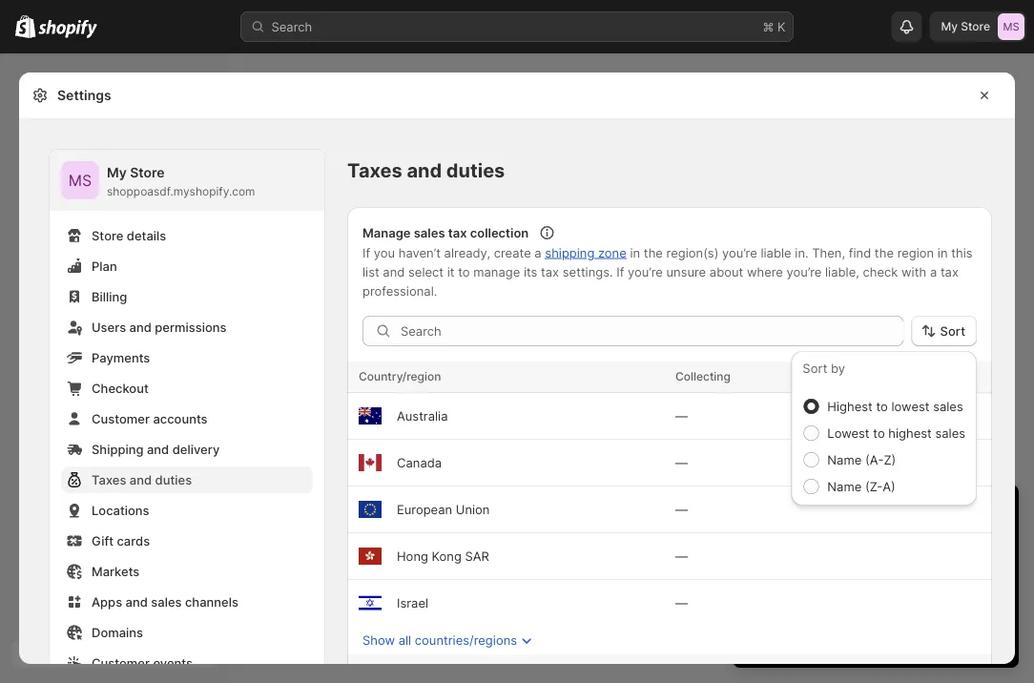 Task type: locate. For each thing, give the bounding box(es) containing it.
shipping
[[545, 245, 595, 260]]

you're left the "unsure"
[[628, 264, 663, 279]]

store details link
[[61, 222, 313, 249]]

and down shipping and delivery
[[130, 472, 152, 487]]

accounts
[[153, 411, 208, 426]]

sar
[[465, 549, 489, 564]]

customer down checkout
[[92, 411, 150, 426]]

my store image inside shop settings menu element
[[61, 161, 99, 199]]

in
[[630, 245, 641, 260], [938, 245, 948, 260], [853, 502, 868, 525]]

1 horizontal spatial your
[[969, 575, 995, 589]]

to customize your online store and add bonus features
[[767, 575, 995, 608]]

store for my store shoppoasdf.myshopify.com
[[130, 165, 165, 181]]

1 horizontal spatial you're
[[722, 245, 758, 260]]

you're down in.
[[787, 264, 822, 279]]

0 horizontal spatial a
[[535, 245, 542, 260]]

⌘
[[763, 19, 774, 34]]

0 vertical spatial my
[[941, 20, 958, 33]]

ms button
[[61, 161, 99, 199]]

and inside to customize your online store and add bonus features
[[839, 594, 861, 608]]

checkout
[[92, 381, 149, 396]]

a right with
[[930, 264, 937, 279]]

countries/regions
[[415, 633, 517, 648]]

0 vertical spatial taxes
[[347, 159, 403, 182]]

then,
[[812, 245, 846, 260]]

store inside store details link
[[92, 228, 123, 243]]

in.
[[795, 245, 809, 260]]

billing
[[92, 289, 127, 304]]

0 horizontal spatial taxes
[[92, 472, 126, 487]]

0 vertical spatial your
[[874, 502, 913, 525]]

country/region
[[359, 370, 441, 384]]

you're
[[722, 245, 758, 260], [628, 264, 663, 279], [787, 264, 822, 279]]

store down '$50 app store credit' link
[[806, 594, 836, 608]]

create
[[494, 245, 531, 260]]

duties up "collection"
[[446, 159, 505, 182]]

to up bonus
[[890, 575, 902, 589]]

zone
[[598, 245, 627, 260]]

sales
[[414, 225, 445, 240], [933, 399, 964, 414], [936, 426, 966, 440], [151, 595, 182, 609]]

customer
[[92, 411, 150, 426], [92, 656, 150, 670]]

1 vertical spatial store
[[806, 594, 836, 608]]

liable
[[761, 245, 792, 260]]

duties inside "taxes and duties" link
[[155, 472, 192, 487]]

the up check
[[875, 245, 894, 260]]

sort by
[[803, 361, 846, 376]]

my for my store shoppoasdf.myshopify.com
[[107, 165, 127, 181]]

— for australia
[[676, 408, 688, 423]]

duties down shipping and delivery link
[[155, 472, 192, 487]]

my inside my store shoppoasdf.myshopify.com
[[107, 165, 127, 181]]

to up (a-
[[873, 426, 885, 440]]

1 vertical spatial store
[[130, 165, 165, 181]]

2 horizontal spatial store
[[961, 20, 991, 33]]

0 vertical spatial store
[[961, 20, 991, 33]]

0 horizontal spatial you're
[[628, 264, 663, 279]]

and
[[407, 159, 442, 182], [383, 264, 405, 279], [129, 320, 152, 335], [147, 442, 169, 457], [130, 472, 152, 487], [839, 594, 861, 608], [126, 595, 148, 609]]

0 horizontal spatial store
[[92, 228, 123, 243]]

1 vertical spatial your
[[969, 575, 995, 589]]

customize
[[906, 575, 966, 589]]

taxes and duties up manage sales tax collection
[[347, 159, 505, 182]]

0 vertical spatial taxes and duties
[[347, 159, 505, 182]]

in right zone
[[630, 245, 641, 260]]

1 horizontal spatial tax
[[541, 264, 559, 279]]

by
[[831, 361, 846, 376]]

settings
[[57, 87, 111, 104]]

5 — from the top
[[676, 596, 688, 610]]

taxes and duties inside shop settings menu element
[[92, 472, 192, 487]]

taxes down shipping
[[92, 472, 126, 487]]

1 — from the top
[[676, 408, 688, 423]]

store for my store
[[961, 20, 991, 33]]

tax up the already, on the top of page
[[448, 225, 467, 240]]

show all countries/regions
[[363, 633, 517, 648]]

in left this
[[938, 245, 948, 260]]

1 horizontal spatial sort
[[941, 324, 966, 338]]

2 customer from the top
[[92, 656, 150, 670]]

highest
[[889, 426, 932, 440]]

events
[[153, 656, 193, 670]]

0 horizontal spatial if
[[363, 245, 370, 260]]

2 horizontal spatial tax
[[941, 264, 959, 279]]

my store image right my store
[[998, 13, 1025, 40]]

app
[[794, 575, 816, 589]]

0 horizontal spatial taxes and duties
[[92, 472, 192, 487]]

taxes up manage
[[347, 159, 403, 182]]

1 vertical spatial my store image
[[61, 161, 99, 199]]

israel link
[[397, 596, 429, 610]]

0 vertical spatial customer
[[92, 411, 150, 426]]

taxes and duties down shipping and delivery
[[92, 472, 192, 487]]

your down a)
[[874, 502, 913, 525]]

israel
[[397, 596, 429, 610]]

my store image up store details
[[61, 161, 99, 199]]

1 vertical spatial duties
[[155, 472, 192, 487]]

1 vertical spatial taxes
[[92, 472, 126, 487]]

sort inside dropdown button
[[941, 324, 966, 338]]

domains link
[[61, 619, 313, 646]]

sort for sort by
[[803, 361, 828, 376]]

0 horizontal spatial sort
[[803, 361, 828, 376]]

sort button
[[912, 316, 977, 346]]

tax
[[448, 225, 467, 240], [541, 264, 559, 279], [941, 264, 959, 279]]

the left region(s)
[[644, 245, 663, 260]]

customer events
[[92, 656, 193, 670]]

tax right its
[[541, 264, 559, 279]]

1 horizontal spatial my store image
[[998, 13, 1025, 40]]

already,
[[444, 245, 491, 260]]

2 vertical spatial store
[[92, 228, 123, 243]]

0 vertical spatial name
[[828, 452, 862, 467]]

region
[[898, 245, 935, 260]]

— for european union
[[676, 502, 688, 517]]

its
[[524, 264, 538, 279]]

and left add
[[839, 594, 861, 608]]

if inside in the region(s) you're liable in. then, find the region in this list and select it to manage its tax settings. if you're unsure about where you're liable, check with a tax professional.
[[617, 264, 625, 279]]

my
[[941, 20, 958, 33], [107, 165, 127, 181]]

— for hong kong sar
[[676, 549, 688, 564]]

shopify image
[[38, 20, 98, 39]]

in down name (z-a)
[[853, 502, 868, 525]]

find
[[849, 245, 872, 260]]

Search text field
[[401, 316, 904, 346]]

1 vertical spatial a
[[930, 264, 937, 279]]

1 vertical spatial sort
[[803, 361, 828, 376]]

store
[[820, 575, 850, 589], [806, 594, 836, 608]]

check
[[863, 264, 898, 279]]

details
[[127, 228, 166, 243]]

1 horizontal spatial store
[[130, 165, 165, 181]]

shipping zone link
[[545, 245, 627, 260]]

store right the app
[[820, 575, 850, 589]]

if left you
[[363, 245, 370, 260]]

to inside in the region(s) you're liable in. then, find the region in this list and select it to manage its tax settings. if you're unsure about where you're liable, check with a tax professional.
[[458, 264, 470, 279]]

2 horizontal spatial you're
[[787, 264, 822, 279]]

apps and sales channels
[[92, 595, 239, 609]]

show all countries/regions button
[[351, 627, 966, 654]]

1 horizontal spatial in
[[853, 502, 868, 525]]

taxes
[[347, 159, 403, 182], [92, 472, 126, 487]]

0 horizontal spatial my
[[107, 165, 127, 181]]

checkout link
[[61, 375, 313, 402]]

if down zone
[[617, 264, 625, 279]]

1 name from the top
[[828, 452, 862, 467]]

1 horizontal spatial taxes
[[347, 159, 403, 182]]

name for name (z-a)
[[828, 479, 862, 494]]

store inside my store shoppoasdf.myshopify.com
[[130, 165, 165, 181]]

gift cards link
[[61, 528, 313, 554]]

sales right lowest
[[933, 399, 964, 414]]

— for canada
[[676, 455, 688, 470]]

0 horizontal spatial your
[[874, 502, 913, 525]]

1 vertical spatial if
[[617, 264, 625, 279]]

taxes inside "taxes and duties" link
[[92, 472, 126, 487]]

sort down this
[[941, 324, 966, 338]]

3 — from the top
[[676, 502, 688, 517]]

0 horizontal spatial the
[[644, 245, 663, 260]]

to left lowest
[[876, 399, 888, 414]]

customer down domains
[[92, 656, 150, 670]]

locations link
[[61, 497, 313, 524]]

and up 'professional.'
[[383, 264, 405, 279]]

2 name from the top
[[828, 479, 862, 494]]

name down lowest
[[828, 452, 862, 467]]

0 horizontal spatial my store image
[[61, 161, 99, 199]]

k
[[778, 19, 786, 34]]

you're up about
[[722, 245, 758, 260]]

sort
[[941, 324, 966, 338], [803, 361, 828, 376]]

0 vertical spatial store
[[820, 575, 850, 589]]

1 horizontal spatial taxes and duties
[[347, 159, 505, 182]]

to right it
[[458, 264, 470, 279]]

to inside to customize your online store and add bonus features
[[890, 575, 902, 589]]

1 horizontal spatial if
[[617, 264, 625, 279]]

taxes and duties link
[[61, 467, 313, 493]]

name up 3 days left in your trial
[[828, 479, 862, 494]]

a)
[[883, 479, 896, 494]]

and right apps
[[126, 595, 148, 609]]

liable,
[[826, 264, 860, 279]]

sort left by
[[803, 361, 828, 376]]

channels
[[185, 595, 239, 609]]

my store image
[[998, 13, 1025, 40], [61, 161, 99, 199]]

⌘ k
[[763, 19, 786, 34]]

1 horizontal spatial the
[[875, 245, 894, 260]]

store details
[[92, 228, 166, 243]]

4 — from the top
[[676, 549, 688, 564]]

payments link
[[61, 345, 313, 371]]

tax down this
[[941, 264, 959, 279]]

select
[[408, 264, 444, 279]]

0 vertical spatial duties
[[446, 159, 505, 182]]

to
[[458, 264, 470, 279], [876, 399, 888, 414], [873, 426, 885, 440], [890, 575, 902, 589]]

your up features
[[969, 575, 995, 589]]

3 days left in your trial button
[[733, 485, 1019, 525]]

0 vertical spatial sort
[[941, 324, 966, 338]]

1 vertical spatial my
[[107, 165, 127, 181]]

sales down markets link
[[151, 595, 182, 609]]

1 the from the left
[[644, 245, 663, 260]]

manage
[[363, 225, 411, 240]]

markets
[[92, 564, 140, 579]]

gift
[[92, 533, 114, 548]]

0 horizontal spatial duties
[[155, 472, 192, 487]]

a up its
[[535, 245, 542, 260]]

your inside to customize your online store and add bonus features
[[969, 575, 995, 589]]

and down customer accounts
[[147, 442, 169, 457]]

0 vertical spatial a
[[535, 245, 542, 260]]

cards
[[117, 533, 150, 548]]

plan
[[92, 259, 117, 273]]

1 customer from the top
[[92, 411, 150, 426]]

store inside to customize your online store and add bonus features
[[806, 594, 836, 608]]

1 horizontal spatial my
[[941, 20, 958, 33]]

0 vertical spatial my store image
[[998, 13, 1025, 40]]

1 vertical spatial customer
[[92, 656, 150, 670]]

dialog
[[1023, 54, 1035, 683]]

2 — from the top
[[676, 455, 688, 470]]

shipping
[[92, 442, 144, 457]]

the
[[644, 245, 663, 260], [875, 245, 894, 260]]

1 horizontal spatial a
[[930, 264, 937, 279]]

1 vertical spatial name
[[828, 479, 862, 494]]

1 vertical spatial taxes and duties
[[92, 472, 192, 487]]



Task type: vqa. For each thing, say whether or not it's contained in the screenshot.
top Store
yes



Task type: describe. For each thing, give the bounding box(es) containing it.
3
[[752, 502, 764, 525]]

name (a-z)
[[828, 452, 896, 467]]

european union link
[[397, 502, 490, 517]]

my store
[[941, 20, 991, 33]]

name for name (a-z)
[[828, 452, 862, 467]]

(a-
[[866, 452, 884, 467]]

lowest to highest sales
[[828, 426, 966, 440]]

(z-
[[866, 479, 883, 494]]

$50 app store credit link
[[767, 575, 887, 589]]

1 horizontal spatial duties
[[446, 159, 505, 182]]

apps
[[92, 595, 122, 609]]

billing link
[[61, 283, 313, 310]]

settings.
[[563, 264, 613, 279]]

customer for customer events
[[92, 656, 150, 670]]

this
[[952, 245, 973, 260]]

$50 app store credit
[[767, 575, 887, 589]]

3 days left in your trial
[[752, 502, 953, 525]]

hong kong sar
[[397, 549, 489, 564]]

european union
[[397, 502, 490, 517]]

plan link
[[61, 253, 313, 280]]

bonus
[[891, 594, 927, 608]]

manage
[[474, 264, 520, 279]]

your inside dropdown button
[[874, 502, 913, 525]]

hong
[[397, 549, 428, 564]]

0 horizontal spatial in
[[630, 245, 641, 260]]

it
[[447, 264, 455, 279]]

left
[[818, 502, 847, 525]]

domains
[[92, 625, 143, 640]]

shopify image
[[15, 15, 36, 38]]

2 the from the left
[[875, 245, 894, 260]]

european
[[397, 502, 452, 517]]

customer accounts
[[92, 411, 208, 426]]

and up manage sales tax collection
[[407, 159, 442, 182]]

all
[[399, 633, 412, 648]]

union
[[456, 502, 490, 517]]

markets link
[[61, 558, 313, 585]]

canada
[[397, 455, 442, 470]]

sales inside shop settings menu element
[[151, 595, 182, 609]]

highest
[[828, 399, 873, 414]]

3 days left in your trial element
[[733, 534, 1019, 668]]

credit
[[853, 575, 887, 589]]

lowest
[[892, 399, 930, 414]]

payments
[[92, 350, 150, 365]]

shipping and delivery link
[[61, 436, 313, 463]]

sort for sort
[[941, 324, 966, 338]]

— for israel
[[676, 596, 688, 610]]

if you haven't already, create a shipping zone
[[363, 245, 627, 260]]

days
[[770, 502, 812, 525]]

search
[[272, 19, 312, 34]]

gift cards
[[92, 533, 150, 548]]

lowest
[[828, 426, 870, 440]]

permissions
[[155, 320, 227, 335]]

customer for customer accounts
[[92, 411, 150, 426]]

shipping and delivery
[[92, 442, 220, 457]]

in the region(s) you're liable in. then, find the region in this list and select it to manage its tax settings. if you're unsure about where you're liable, check with a tax professional.
[[363, 245, 973, 298]]

kong
[[432, 549, 462, 564]]

you
[[374, 245, 395, 260]]

hong kong sar link
[[397, 549, 489, 564]]

professional.
[[363, 283, 437, 298]]

collecting
[[676, 370, 731, 384]]

a inside in the region(s) you're liable in. then, find the region in this list and select it to manage its tax settings. if you're unsure about where you're liable, check with a tax professional.
[[930, 264, 937, 279]]

trial
[[919, 502, 953, 525]]

delivery
[[172, 442, 220, 457]]

$50
[[767, 575, 791, 589]]

sales up haven't
[[414, 225, 445, 240]]

0 horizontal spatial tax
[[448, 225, 467, 240]]

features
[[930, 594, 978, 608]]

users and permissions
[[92, 320, 227, 335]]

and inside in the region(s) you're liable in. then, find the region in this list and select it to manage its tax settings. if you're unsure about where you're liable, check with a tax professional.
[[383, 264, 405, 279]]

manage sales tax collection
[[363, 225, 529, 240]]

where
[[747, 264, 783, 279]]

apps and sales channels link
[[61, 589, 313, 616]]

show
[[363, 633, 395, 648]]

z)
[[884, 452, 896, 467]]

in inside dropdown button
[[853, 502, 868, 525]]

shop settings menu element
[[50, 150, 324, 683]]

name (z-a)
[[828, 479, 896, 494]]

online
[[767, 594, 802, 608]]

highest to lowest sales
[[828, 399, 964, 414]]

locations
[[92, 503, 149, 518]]

sales right highest
[[936, 426, 966, 440]]

list
[[363, 264, 380, 279]]

canada link
[[397, 455, 442, 470]]

region(s)
[[667, 245, 719, 260]]

haven't
[[399, 245, 441, 260]]

shoppoasdf.myshopify.com
[[107, 185, 255, 199]]

my store shoppoasdf.myshopify.com
[[107, 165, 255, 199]]

settings dialog
[[19, 73, 1015, 683]]

customer events link
[[61, 650, 313, 677]]

and right users
[[129, 320, 152, 335]]

2 horizontal spatial in
[[938, 245, 948, 260]]

my for my store
[[941, 20, 958, 33]]

0 vertical spatial if
[[363, 245, 370, 260]]

users and permissions link
[[61, 314, 313, 341]]



